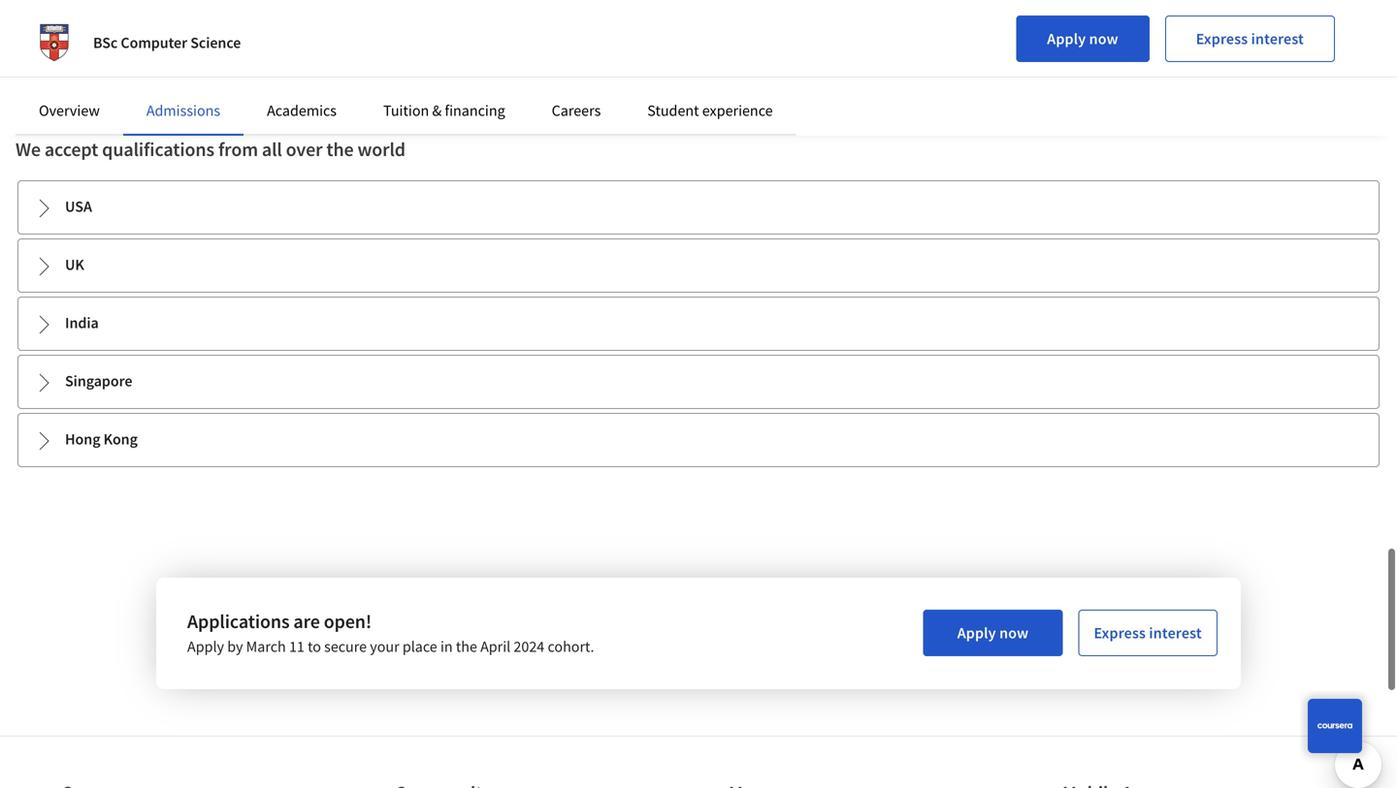 Task type: locate. For each thing, give the bounding box(es) containing it.
1 vertical spatial express interest button
[[1078, 610, 1218, 657]]

0 horizontal spatial express
[[1094, 624, 1146, 643]]

usa button
[[18, 181, 1379, 234]]

1 horizontal spatial apply now
[[1047, 29, 1119, 49]]

0 horizontal spatial now
[[1000, 624, 1029, 643]]

tuition
[[383, 101, 429, 120]]

programme
[[220, 51, 296, 71]]

1 vertical spatial now
[[1000, 624, 1029, 643]]

0 horizontal spatial to
[[116, 51, 129, 71]]

1 vertical spatial apply now
[[958, 624, 1029, 643]]

1 vertical spatial apply now button
[[923, 610, 1063, 657]]

fee.
[[699, 51, 723, 71]]

0 vertical spatial now
[[1089, 29, 1119, 49]]

computer
[[121, 33, 187, 52]]

express interest button
[[1165, 16, 1335, 62], [1078, 610, 1218, 657]]

1 horizontal spatial interest
[[1252, 29, 1304, 49]]

express for apply by march 11 to secure your place in the april 2024 cohort.
[[1094, 624, 1146, 643]]

you
[[300, 51, 324, 71]]

april
[[480, 638, 511, 657]]

hong kong
[[65, 430, 138, 449]]

1 horizontal spatial now
[[1089, 29, 1119, 49]]

0 horizontal spatial apply
[[187, 638, 224, 657]]

1 horizontal spatial to
[[308, 638, 321, 657]]

world
[[358, 137, 406, 162]]

apply now button
[[1016, 16, 1150, 62], [923, 610, 1063, 657]]

now for bsc computer science
[[1089, 29, 1119, 49]]

express interest for apply by march 11 to secure your place in the april 2024 cohort.
[[1094, 624, 1202, 643]]

1 horizontal spatial the
[[456, 638, 477, 657]]

refundable
[[549, 51, 620, 71]]

0 vertical spatial apply now button
[[1016, 16, 1150, 62]]

student
[[648, 101, 699, 120]]

admissions
[[146, 101, 220, 120]]

1 horizontal spatial express
[[1196, 29, 1248, 49]]

now
[[1089, 29, 1119, 49], [1000, 624, 1029, 643]]

0 vertical spatial express
[[1196, 29, 1248, 49]]

1 vertical spatial express interest
[[1094, 624, 1202, 643]]

£107
[[485, 51, 515, 71]]

the right over
[[326, 137, 354, 162]]

0 vertical spatial express interest
[[1196, 29, 1304, 49]]

tuition & financing link
[[383, 101, 505, 120]]

0 vertical spatial apply now
[[1047, 29, 1119, 49]]

2024
[[514, 638, 545, 657]]

express interest button for bsc computer science
[[1165, 16, 1335, 62]]

1 vertical spatial express
[[1094, 624, 1146, 643]]

financing
[[445, 101, 505, 120]]

now for apply by march 11 to secure your place in the april 2024 cohort.
[[1000, 624, 1029, 643]]

express interest
[[1196, 29, 1304, 49], [1094, 624, 1202, 643]]

march
[[246, 638, 286, 657]]

0 vertical spatial the
[[326, 137, 354, 162]]

a
[[474, 51, 481, 71]]

required
[[372, 51, 427, 71]]

please
[[34, 51, 76, 71]]

apply now
[[1047, 29, 1119, 49], [958, 624, 1029, 643]]

singapore button
[[18, 356, 1379, 409]]

pay
[[447, 51, 471, 71]]

express for bsc computer science
[[1196, 29, 1248, 49]]

0 vertical spatial interest
[[1252, 29, 1304, 49]]

university of london logo image
[[31, 19, 78, 66]]

careers link
[[552, 101, 601, 120]]

express
[[1196, 29, 1248, 49], [1094, 624, 1146, 643]]

0 horizontal spatial apply now
[[958, 624, 1029, 643]]

to left pay
[[431, 51, 444, 71]]

in
[[441, 638, 453, 657]]

apply
[[1047, 29, 1086, 49], [958, 624, 996, 643], [187, 638, 224, 657]]

the right in
[[456, 638, 477, 657]]

2 horizontal spatial to
[[431, 51, 444, 71]]

qualifications
[[102, 137, 215, 162]]

the
[[326, 137, 354, 162], [456, 638, 477, 657]]

to
[[116, 51, 129, 71], [431, 51, 444, 71], [308, 638, 321, 657]]

all
[[262, 137, 282, 162]]

apply now button for bsc computer science
[[1016, 16, 1150, 62]]

0 vertical spatial express interest button
[[1165, 16, 1335, 62]]

0 horizontal spatial interest
[[1149, 624, 1202, 643]]

1 vertical spatial interest
[[1149, 624, 1202, 643]]

0 horizontal spatial the
[[326, 137, 354, 162]]

1 vertical spatial the
[[456, 638, 477, 657]]

to right note:
[[116, 51, 129, 71]]

are
[[293, 610, 320, 634]]

apply now for bsc computer science
[[1047, 29, 1119, 49]]

bsc
[[93, 33, 118, 52]]

overview
[[39, 101, 100, 120]]

place
[[403, 638, 437, 657]]

academics link
[[267, 101, 337, 120]]

interest
[[1252, 29, 1304, 49], [1149, 624, 1202, 643]]

to inside "applications are open! apply by march 11 to secure your place in the april 2024 cohort."
[[308, 638, 321, 657]]

bsc computer science
[[93, 33, 241, 52]]

this
[[193, 51, 217, 71]]

india
[[65, 313, 99, 333]]

admissions link
[[146, 101, 220, 120]]

the inside "applications are open! apply by march 11 to secure your place in the april 2024 cohort."
[[456, 638, 477, 657]]

please note: to apply for this programme you will be required to pay a £107 non-refundable application fee.
[[34, 51, 723, 71]]

2 horizontal spatial apply
[[1047, 29, 1086, 49]]

for
[[172, 51, 190, 71]]

non-
[[519, 51, 549, 71]]

apply for apply by march 11 to secure your place in the april 2024 cohort.
[[958, 624, 996, 643]]

cohort.
[[548, 638, 594, 657]]

to right 11
[[308, 638, 321, 657]]

1 horizontal spatial apply
[[958, 624, 996, 643]]



Task type: vqa. For each thing, say whether or not it's contained in the screenshot.
we accept qualifications from all over the world
yes



Task type: describe. For each thing, give the bounding box(es) containing it.
apply now for apply by march 11 to secure your place in the april 2024 cohort.
[[958, 624, 1029, 643]]

will
[[327, 51, 350, 71]]

uk button
[[18, 240, 1379, 292]]

academics
[[267, 101, 337, 120]]

india button
[[18, 298, 1379, 350]]

accept
[[44, 137, 98, 162]]

we
[[16, 137, 41, 162]]

kong
[[103, 430, 138, 449]]

student experience
[[648, 101, 773, 120]]

apply now button for apply by march 11 to secure your place in the april 2024 cohort.
[[923, 610, 1063, 657]]

student experience link
[[648, 101, 773, 120]]

over
[[286, 137, 323, 162]]

from
[[218, 137, 258, 162]]

apply
[[132, 51, 169, 71]]

applications
[[187, 610, 290, 634]]

&
[[432, 101, 442, 120]]

secure
[[324, 638, 367, 657]]

careers
[[552, 101, 601, 120]]

tuition & financing
[[383, 101, 505, 120]]

your
[[370, 638, 399, 657]]

apply for bsc computer science
[[1047, 29, 1086, 49]]

apply inside "applications are open! apply by march 11 to secure your place in the april 2024 cohort."
[[187, 638, 224, 657]]

note:
[[79, 51, 113, 71]]

uk
[[65, 255, 84, 275]]

express interest button for apply by march 11 to secure your place in the april 2024 cohort.
[[1078, 610, 1218, 657]]

interest for apply by march 11 to secure your place in the april 2024 cohort.
[[1149, 624, 1202, 643]]

open!
[[324, 610, 372, 634]]

be
[[353, 51, 369, 71]]

11
[[289, 638, 305, 657]]

overview link
[[39, 101, 100, 120]]

interest for bsc computer science
[[1252, 29, 1304, 49]]

experience
[[702, 101, 773, 120]]

express interest for bsc computer science
[[1196, 29, 1304, 49]]

we accept qualifications from all over the world
[[16, 137, 406, 162]]

applications are open! apply by march 11 to secure your place in the april 2024 cohort.
[[187, 610, 594, 657]]

usa
[[65, 197, 92, 216]]

hong kong button
[[18, 414, 1379, 467]]

by
[[227, 638, 243, 657]]

hong
[[65, 430, 100, 449]]

singapore
[[65, 372, 132, 391]]

application
[[623, 51, 696, 71]]

science
[[190, 33, 241, 52]]



